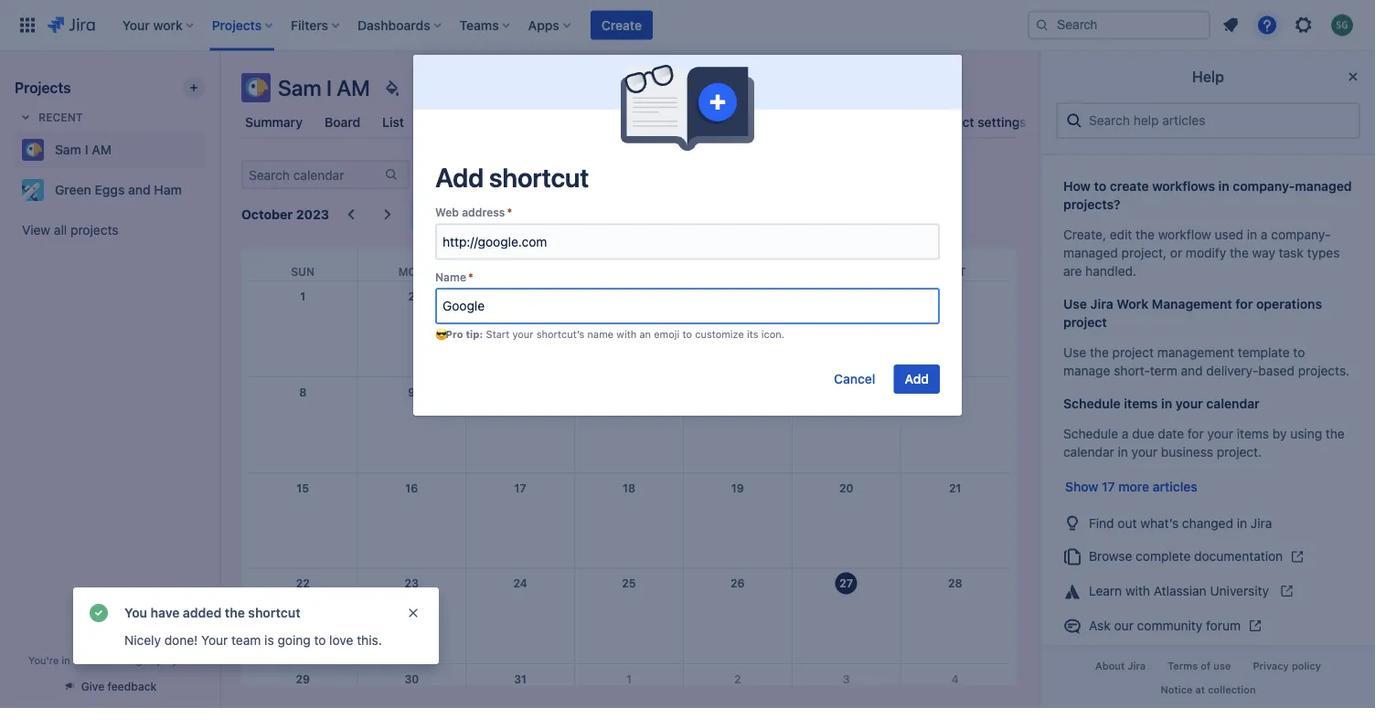 Task type: vqa. For each thing, say whether or not it's contained in the screenshot.
the Reported
no



Task type: describe. For each thing, give the bounding box(es) containing it.
to inside use the project management template to manage short-term and delivery-based projects.
[[1293, 345, 1305, 360]]

create banner
[[0, 0, 1375, 51]]

tue link
[[506, 248, 535, 281]]

are
[[1063, 264, 1082, 279]]

tab list containing calendar
[[230, 106, 1030, 139]]

0 vertical spatial and
[[128, 182, 151, 198]]

a inside create, edit the workflow used in a company- managed project, or modify the way task types are handled.
[[1261, 227, 1268, 242]]

21
[[949, 482, 962, 494]]

give feedback
[[81, 681, 157, 694]]

sam i am link
[[15, 132, 198, 168]]

ask our community forum
[[1089, 618, 1241, 634]]

dismiss image
[[406, 606, 421, 621]]

shortcut inside dialog
[[489, 162, 589, 193]]

1 horizontal spatial 1 link
[[614, 665, 644, 694]]

project inside use the project management template to manage short-term and delivery-based projects.
[[1112, 345, 1154, 360]]

to left love
[[314, 633, 326, 648]]

😎pro tip: start your shortcut's name with an emoji to customize its icon.
[[435, 329, 785, 341]]

24 link
[[506, 569, 535, 598]]

row containing 29
[[249, 664, 1009, 709]]

you
[[124, 606, 147, 621]]

summary link
[[241, 106, 306, 139]]

1 horizontal spatial i
[[326, 75, 332, 101]]

nicely
[[124, 633, 161, 648]]

2 vertical spatial managed
[[110, 655, 154, 667]]

schedule a due date for your items by using the calendar in your business project.
[[1063, 427, 1345, 460]]

you're
[[28, 655, 59, 667]]

settings
[[978, 115, 1027, 130]]

in up date
[[1161, 396, 1172, 411]]

board link
[[321, 106, 364, 139]]

0 vertical spatial items
[[1124, 396, 1158, 411]]

privacy policy
[[1253, 661, 1321, 673]]

7
[[952, 290, 959, 303]]

use the project management template to manage short-term and delivery-based projects.
[[1063, 345, 1350, 379]]

in up "documentation"
[[1237, 516, 1247, 531]]

row containing sun
[[249, 248, 1009, 281]]

love
[[329, 633, 353, 648]]

projects.
[[1298, 363, 1350, 379]]

primary element
[[11, 0, 1028, 51]]

5
[[734, 290, 741, 303]]

29 link
[[288, 665, 317, 694]]

browse
[[1089, 549, 1132, 564]]

create
[[602, 17, 642, 32]]

in inside how to create workflows in company-managed projects?
[[1219, 179, 1230, 194]]

company- inside create, edit the workflow used in a company- managed project, or modify the way task types are handled.
[[1271, 227, 1331, 242]]

company- inside how to create workflows in company-managed projects?
[[1233, 179, 1295, 194]]

1 for the left 1 link
[[300, 290, 306, 303]]

notice at collection
[[1161, 684, 1256, 696]]

give
[[81, 681, 105, 694]]

add for add
[[905, 372, 929, 387]]

notice at collection link
[[1150, 678, 1267, 701]]

managed inside how to create workflows in company-managed projects?
[[1295, 179, 1352, 194]]

2023
[[296, 207, 329, 222]]

30
[[405, 673, 419, 686]]

0 horizontal spatial a
[[73, 655, 79, 667]]

use for use the project management template to manage short-term and delivery-based projects.
[[1063, 345, 1086, 360]]

in inside schedule a due date for your items by using the calendar in your business project.
[[1118, 445, 1128, 460]]

at
[[1196, 684, 1205, 696]]

going
[[277, 633, 311, 648]]

date
[[1158, 427, 1184, 442]]

fri
[[838, 265, 855, 278]]

managed inside create, edit the workflow used in a company- managed project, or modify the way task types are handled.
[[1063, 245, 1118, 261]]

browse complete documentation link
[[1056, 540, 1361, 574]]

in right you're
[[62, 655, 70, 667]]

1 vertical spatial 3 link
[[832, 665, 861, 694]]

20 link
[[832, 473, 861, 503]]

schedule for schedule items in your calendar
[[1063, 396, 1121, 411]]

30 link
[[397, 665, 426, 694]]

Search help articles field
[[1084, 104, 1351, 137]]

create,
[[1063, 227, 1106, 242]]

team
[[231, 633, 261, 648]]

jira for about jira
[[1128, 661, 1146, 673]]

about jira button
[[1084, 655, 1157, 678]]

green eggs and ham
[[55, 182, 182, 198]]

calendar
[[426, 115, 481, 130]]

success image
[[88, 603, 110, 625]]

Search calendar text field
[[243, 162, 382, 187]]

0 horizontal spatial project
[[157, 655, 191, 667]]

today button
[[410, 200, 468, 230]]

am inside sam i am link
[[92, 142, 112, 157]]

terms of use
[[1168, 661, 1231, 673]]

1 vertical spatial i
[[85, 142, 88, 157]]

use for use jira work management for operations project
[[1063, 297, 1087, 312]]

0 vertical spatial calendar
[[1206, 396, 1260, 411]]

reports link
[[751, 106, 806, 139]]

team-
[[81, 655, 110, 667]]

1 vertical spatial 4
[[952, 673, 959, 686]]

0 vertical spatial 4
[[625, 290, 633, 303]]

template
[[1238, 345, 1290, 360]]

to inside add shortcut dialog
[[683, 329, 692, 341]]

project.
[[1217, 445, 1262, 460]]

15
[[297, 482, 309, 494]]

a inside schedule a due date for your items by using the calendar in your business project.
[[1122, 427, 1129, 442]]

show 17 more articles button
[[1056, 476, 1207, 498]]

university
[[1210, 584, 1269, 599]]

9
[[408, 386, 415, 399]]

articles
[[1153, 480, 1198, 495]]

5 link
[[723, 282, 752, 311]]

an
[[640, 329, 651, 341]]

feedback
[[107, 681, 157, 694]]

short-
[[1114, 363, 1150, 379]]

project settings link
[[928, 106, 1030, 139]]

the inside use the project management template to manage short-term and delivery-based projects.
[[1090, 345, 1109, 360]]

sat
[[945, 265, 966, 278]]

26
[[731, 577, 745, 590]]

your down due
[[1132, 445, 1158, 460]]

list
[[382, 115, 404, 130]]

mon link
[[395, 248, 429, 281]]

atlassian
[[1154, 584, 1207, 599]]

1 vertical spatial *
[[468, 271, 473, 283]]

work
[[1117, 297, 1149, 312]]

mon
[[398, 265, 425, 278]]

terms
[[1168, 661, 1198, 673]]

privacy
[[1253, 661, 1289, 673]]

1 horizontal spatial 2 link
[[723, 665, 752, 694]]

22
[[296, 577, 310, 590]]

name
[[435, 271, 466, 283]]

policy
[[1292, 661, 1321, 673]]

3 for 3 link to the bottom
[[843, 673, 850, 686]]

27
[[840, 577, 853, 590]]

1 horizontal spatial 2
[[734, 673, 741, 686]]

view all projects link
[[15, 214, 205, 247]]

next month image
[[377, 204, 399, 226]]

17 inside row
[[514, 482, 526, 494]]

based
[[1259, 363, 1295, 379]]

1 horizontal spatial sam i am
[[278, 75, 370, 101]]

our
[[1114, 618, 1134, 634]]

more
[[1119, 480, 1150, 495]]

find out what's changed in jira
[[1089, 516, 1272, 531]]

17 link
[[506, 473, 535, 503]]

management
[[1152, 297, 1232, 312]]

you have added the shortcut
[[124, 606, 301, 621]]

unscheduled image
[[569, 208, 583, 222]]

sun link
[[287, 248, 318, 281]]

6 link
[[832, 282, 861, 311]]



Task type: locate. For each thing, give the bounding box(es) containing it.
1 row from the top
[[249, 248, 1009, 281]]

address
[[462, 206, 505, 219]]

8
[[299, 386, 307, 399]]

shortcut up unscheduled image
[[489, 162, 589, 193]]

add for add shortcut
[[435, 162, 484, 193]]

added
[[183, 606, 222, 621]]

and
[[128, 182, 151, 198], [1181, 363, 1203, 379]]

what's
[[1141, 516, 1179, 531]]

the up team
[[225, 606, 245, 621]]

october
[[241, 207, 293, 222]]

issues
[[695, 115, 733, 130]]

add left 14
[[905, 372, 929, 387]]

1 horizontal spatial and
[[1181, 363, 1203, 379]]

1 vertical spatial 1
[[626, 673, 632, 686]]

1 horizontal spatial 1
[[626, 673, 632, 686]]

1 vertical spatial sam i am
[[55, 142, 112, 157]]

1 vertical spatial managed
[[1063, 245, 1118, 261]]

calendar inside schedule a due date for your items by using the calendar in your business project.
[[1063, 445, 1114, 460]]

the down used
[[1230, 245, 1249, 261]]

0 horizontal spatial 4
[[625, 290, 633, 303]]

items inside schedule a due date for your items by using the calendar in your business project.
[[1237, 427, 1269, 442]]

31
[[514, 673, 527, 686]]

project down done!
[[157, 655, 191, 667]]

company- up task
[[1271, 227, 1331, 242]]

and down management
[[1181, 363, 1203, 379]]

row containing 22
[[249, 569, 1009, 664]]

1 horizontal spatial sam
[[278, 75, 322, 101]]

of
[[1201, 661, 1211, 673]]

2 horizontal spatial managed
[[1295, 179, 1352, 194]]

2 vertical spatial a
[[73, 655, 79, 667]]

26 link
[[723, 569, 752, 598]]

tab list
[[230, 106, 1030, 139]]

business
[[1161, 445, 1213, 460]]

to right emoji
[[683, 329, 692, 341]]

how to create workflows in company-managed projects?
[[1063, 179, 1352, 212]]

1 horizontal spatial with
[[1126, 584, 1150, 599]]

1 horizontal spatial *
[[507, 206, 512, 219]]

for for date
[[1188, 427, 1204, 442]]

sam green image
[[430, 160, 459, 189]]

schedule down manage
[[1063, 396, 1121, 411]]

your up date
[[1176, 396, 1203, 411]]

previous month image
[[340, 204, 362, 226]]

for for management
[[1236, 297, 1253, 312]]

19
[[731, 482, 744, 494]]

28 link
[[941, 569, 970, 598]]

0 vertical spatial am
[[337, 75, 370, 101]]

1 schedule from the top
[[1063, 396, 1121, 411]]

am up "green eggs and ham" link
[[92, 142, 112, 157]]

your
[[512, 329, 534, 341], [1176, 396, 1203, 411], [1207, 427, 1234, 442], [1132, 445, 1158, 460]]

1 vertical spatial 3
[[843, 673, 850, 686]]

for
[[1236, 297, 1253, 312], [1188, 427, 1204, 442]]

and left the ham
[[128, 182, 151, 198]]

27 link
[[832, 569, 861, 598]]

about
[[1095, 661, 1125, 673]]

use down are
[[1063, 297, 1087, 312]]

Search field
[[1028, 11, 1211, 40]]

a left due
[[1122, 427, 1129, 442]]

with
[[617, 329, 637, 341], [1126, 584, 1150, 599]]

managed up 'types'
[[1295, 179, 1352, 194]]

jira inside the use jira work management for operations project
[[1091, 297, 1113, 312]]

schedule left due
[[1063, 427, 1118, 442]]

sam down recent
[[55, 142, 81, 157]]

0 horizontal spatial sam
[[55, 142, 81, 157]]

shortcut up is
[[248, 606, 301, 621]]

add shortcut dialog
[[413, 55, 962, 416]]

1 horizontal spatial calendar
[[1206, 396, 1260, 411]]

jira inside find out what's changed in jira link
[[1251, 516, 1272, 531]]

1 vertical spatial shortcut
[[248, 606, 301, 621]]

jira image
[[48, 14, 95, 36], [48, 14, 95, 36]]

1 vertical spatial project
[[1112, 345, 1154, 360]]

board
[[325, 115, 360, 130]]

calendar up show on the right of page
[[1063, 445, 1114, 460]]

0 vertical spatial managed
[[1295, 179, 1352, 194]]

sam up 'summary'
[[278, 75, 322, 101]]

2 vertical spatial project
[[157, 655, 191, 667]]

jira for use jira work management for operations project
[[1091, 297, 1113, 312]]

create
[[1110, 179, 1149, 194]]

in up show 17 more articles
[[1118, 445, 1128, 460]]

1 horizontal spatial for
[[1236, 297, 1253, 312]]

schedule inside schedule a due date for your items by using the calendar in your business project.
[[1063, 427, 1118, 442]]

your right start
[[512, 329, 534, 341]]

1 vertical spatial with
[[1126, 584, 1150, 599]]

i up board
[[326, 75, 332, 101]]

in inside create, edit the workflow used in a company- managed project, or modify the way task types are handled.
[[1247, 227, 1257, 242]]

* right name
[[468, 271, 473, 283]]

jira inside about jira button
[[1128, 661, 1146, 673]]

use inside the use jira work management for operations project
[[1063, 297, 1087, 312]]

0 vertical spatial schedule
[[1063, 396, 1121, 411]]

add people image
[[470, 164, 492, 186]]

0 vertical spatial sam i am
[[278, 75, 370, 101]]

1 horizontal spatial a
[[1122, 427, 1129, 442]]

1 vertical spatial 4 link
[[941, 665, 970, 694]]

4
[[625, 290, 633, 303], [952, 673, 959, 686]]

0 vertical spatial 2
[[408, 290, 415, 303]]

1 vertical spatial schedule
[[1063, 427, 1118, 442]]

a left team-
[[73, 655, 79, 667]]

6 row from the top
[[249, 664, 1009, 709]]

29
[[296, 673, 310, 686]]

add shortcut
[[435, 162, 589, 193]]

for left operations
[[1236, 297, 1253, 312]]

by
[[1273, 427, 1287, 442]]

managed down create,
[[1063, 245, 1118, 261]]

today
[[421, 207, 457, 222]]

0 vertical spatial project
[[1063, 315, 1107, 330]]

add button
[[894, 365, 940, 394]]

october 2023
[[241, 207, 329, 222]]

collapse recent projects image
[[15, 106, 37, 128]]

jira right about
[[1128, 661, 1146, 673]]

0 horizontal spatial 3
[[517, 290, 524, 303]]

ham
[[154, 182, 182, 198]]

20
[[839, 482, 854, 494]]

sam i am down recent
[[55, 142, 112, 157]]

give feedback button
[[52, 672, 168, 702]]

2 horizontal spatial a
[[1261, 227, 1268, 242]]

add inside button
[[905, 372, 929, 387]]

16 link
[[397, 473, 426, 503]]

i up green
[[85, 142, 88, 157]]

in
[[1219, 179, 1230, 194], [1247, 227, 1257, 242], [1161, 396, 1172, 411], [1118, 445, 1128, 460], [1237, 516, 1247, 531], [62, 655, 70, 667]]

jira left work
[[1091, 297, 1113, 312]]

your inside add shortcut dialog
[[512, 329, 534, 341]]

0 horizontal spatial and
[[128, 182, 151, 198]]

0 vertical spatial company-
[[1233, 179, 1295, 194]]

have
[[150, 606, 180, 621]]

19 link
[[723, 473, 752, 503]]

summary
[[245, 115, 303, 130]]

2 row from the top
[[249, 282, 1009, 377]]

project inside the use jira work management for operations project
[[1063, 315, 1107, 330]]

a up way
[[1261, 227, 1268, 242]]

the up project,
[[1136, 227, 1155, 242]]

1 for the right 1 link
[[626, 673, 632, 686]]

1 vertical spatial company-
[[1271, 227, 1331, 242]]

about jira
[[1095, 661, 1146, 673]]

0 vertical spatial *
[[507, 206, 512, 219]]

1 link
[[288, 282, 317, 311], [614, 665, 644, 694]]

1 vertical spatial a
[[1122, 427, 1129, 442]]

managed down nicely
[[110, 655, 154, 667]]

14
[[949, 386, 962, 399]]

3 for the topmost 3 link
[[517, 290, 524, 303]]

1 vertical spatial calendar
[[1063, 445, 1114, 460]]

1 vertical spatial 1 link
[[614, 665, 644, 694]]

0 vertical spatial use
[[1063, 297, 1087, 312]]

use jira work management for operations project
[[1063, 297, 1322, 330]]

17 inside button
[[1102, 480, 1115, 495]]

forum
[[1206, 618, 1241, 634]]

eggs
[[95, 182, 125, 198]]

0 horizontal spatial am
[[92, 142, 112, 157]]

5 row from the top
[[249, 569, 1009, 664]]

e.g. Atlassian website field
[[437, 290, 938, 323]]

the right using
[[1326, 427, 1345, 442]]

1 horizontal spatial 3
[[843, 673, 850, 686]]

green eggs and ham link
[[15, 172, 198, 208]]

0 vertical spatial 3 link
[[506, 282, 535, 311]]

your
[[201, 633, 228, 648]]

4 row from the top
[[249, 473, 1009, 569]]

2 horizontal spatial jira
[[1251, 516, 1272, 531]]

privacy policy link
[[1242, 655, 1332, 678]]

with left an
[[617, 329, 637, 341]]

use up manage
[[1063, 345, 1086, 360]]

1 vertical spatial 2
[[734, 673, 741, 686]]

and inside use the project management template to manage short-term and delivery-based projects.
[[1181, 363, 1203, 379]]

in right workflows
[[1219, 179, 1230, 194]]

workflow
[[1158, 227, 1211, 242]]

row containing 15
[[249, 473, 1009, 569]]

3 row from the top
[[249, 377, 1009, 473]]

schedule for schedule a due date for your items by using the calendar in your business project.
[[1063, 427, 1118, 442]]

done!
[[164, 633, 198, 648]]

0 horizontal spatial shortcut
[[248, 606, 301, 621]]

0 vertical spatial 2 link
[[397, 282, 426, 311]]

learn with atlassian university link
[[1056, 574, 1361, 609]]

1 vertical spatial for
[[1188, 427, 1204, 442]]

0 horizontal spatial 1 link
[[288, 282, 317, 311]]

project up manage
[[1063, 315, 1107, 330]]

0 horizontal spatial *
[[468, 271, 473, 283]]

1 horizontal spatial project
[[1063, 315, 1107, 330]]

1 vertical spatial items
[[1237, 427, 1269, 442]]

in up way
[[1247, 227, 1257, 242]]

am up board
[[337, 75, 370, 101]]

row containing 8
[[249, 377, 1009, 473]]

items up project. at the right bottom
[[1237, 427, 1269, 442]]

1 vertical spatial am
[[92, 142, 112, 157]]

due
[[1132, 427, 1154, 442]]

0 vertical spatial shortcut
[[489, 162, 589, 193]]

1 vertical spatial use
[[1063, 345, 1086, 360]]

term
[[1150, 363, 1178, 379]]

the up manage
[[1090, 345, 1109, 360]]

thu link
[[722, 248, 753, 281]]

0 horizontal spatial 17
[[514, 482, 526, 494]]

for inside the use jira work management for operations project
[[1236, 297, 1253, 312]]

0 horizontal spatial 1
[[300, 290, 306, 303]]

0 horizontal spatial jira
[[1091, 297, 1113, 312]]

sam i am up board
[[278, 75, 370, 101]]

1 horizontal spatial 3 link
[[832, 665, 861, 694]]

13 link
[[832, 378, 861, 407]]

2 use from the top
[[1063, 345, 1086, 360]]

used
[[1215, 227, 1244, 242]]

1 horizontal spatial shortcut
[[489, 162, 589, 193]]

1 horizontal spatial 4
[[952, 673, 959, 686]]

company- up used
[[1233, 179, 1295, 194]]

1 vertical spatial sam
[[55, 142, 81, 157]]

0 vertical spatial sam
[[278, 75, 322, 101]]

view all projects
[[22, 223, 118, 238]]

1 horizontal spatial jira
[[1128, 661, 1146, 673]]

0 horizontal spatial 4 link
[[614, 282, 644, 311]]

add
[[435, 162, 484, 193], [905, 372, 929, 387]]

1 horizontal spatial 4 link
[[941, 665, 970, 694]]

2 vertical spatial jira
[[1128, 661, 1146, 673]]

close image
[[1342, 66, 1364, 88]]

0 horizontal spatial 2
[[408, 290, 415, 303]]

cancel
[[834, 372, 876, 387]]

0 vertical spatial a
[[1261, 227, 1268, 242]]

1 vertical spatial and
[[1181, 363, 1203, 379]]

0 vertical spatial with
[[617, 329, 637, 341]]

1 vertical spatial jira
[[1251, 516, 1272, 531]]

handled.
[[1086, 264, 1137, 279]]

0 horizontal spatial 2 link
[[397, 282, 426, 311]]

ask our community forum link
[[1056, 609, 1361, 644]]

items up due
[[1124, 396, 1158, 411]]

manage
[[1063, 363, 1110, 379]]

0 horizontal spatial items
[[1124, 396, 1158, 411]]

view
[[22, 223, 50, 238]]

terms of use link
[[1157, 655, 1242, 678]]

* right the address
[[507, 206, 512, 219]]

1 vertical spatial 2 link
[[723, 665, 752, 694]]

1
[[300, 290, 306, 303], [626, 673, 632, 686]]

18
[[623, 482, 635, 494]]

0 vertical spatial 1 link
[[288, 282, 317, 311]]

with right learn
[[1126, 584, 1150, 599]]

e.g. http://www.atlassian.com url field
[[437, 225, 938, 258]]

for up business
[[1188, 427, 1204, 442]]

1 horizontal spatial managed
[[1063, 245, 1118, 261]]

you're in a team-managed project
[[28, 655, 191, 667]]

0 vertical spatial add
[[435, 162, 484, 193]]

to up based
[[1293, 345, 1305, 360]]

1 horizontal spatial 17
[[1102, 480, 1115, 495]]

search image
[[1035, 18, 1050, 32]]

0 horizontal spatial i
[[85, 142, 88, 157]]

projects?
[[1063, 197, 1121, 212]]

schedule
[[1063, 396, 1121, 411], [1063, 427, 1118, 442]]

management
[[1157, 345, 1235, 360]]

add up web
[[435, 162, 484, 193]]

your up project. at the right bottom
[[1207, 427, 1234, 442]]

list link
[[379, 106, 408, 139]]

to up the projects?
[[1094, 179, 1107, 194]]

0 vertical spatial i
[[326, 75, 332, 101]]

row
[[249, 248, 1009, 281], [249, 282, 1009, 377], [249, 377, 1009, 473], [249, 473, 1009, 569], [249, 569, 1009, 664], [249, 664, 1009, 709]]

out
[[1118, 516, 1137, 531]]

types
[[1307, 245, 1340, 261]]

6
[[843, 290, 850, 303]]

notice
[[1161, 684, 1193, 696]]

use inside use the project management template to manage short-term and delivery-based projects.
[[1063, 345, 1086, 360]]

pages
[[636, 115, 673, 130]]

1 vertical spatial add
[[905, 372, 929, 387]]

grid
[[249, 248, 1009, 709]]

the inside schedule a due date for your items by using the calendar in your business project.
[[1326, 427, 1345, 442]]

schedule items in your calendar
[[1063, 396, 1260, 411]]

shortcut
[[489, 162, 589, 193], [248, 606, 301, 621]]

row containing 1
[[249, 282, 1009, 377]]

1 horizontal spatial am
[[337, 75, 370, 101]]

to inside how to create workflows in company-managed projects?
[[1094, 179, 1107, 194]]

0 vertical spatial 3
[[517, 290, 524, 303]]

icon.
[[761, 329, 785, 341]]

0 vertical spatial 4 link
[[614, 282, 644, 311]]

0 horizontal spatial with
[[617, 329, 637, 341]]

find out what's changed in jira link
[[1056, 506, 1361, 540]]

for inside schedule a due date for your items by using the calendar in your business project.
[[1188, 427, 1204, 442]]

0 horizontal spatial for
[[1188, 427, 1204, 442]]

0 horizontal spatial calendar
[[1063, 445, 1114, 460]]

jira up "documentation"
[[1251, 516, 1272, 531]]

sam i am
[[278, 75, 370, 101], [55, 142, 112, 157]]

with inside add shortcut dialog
[[617, 329, 637, 341]]

2 schedule from the top
[[1063, 427, 1118, 442]]

browse complete documentation
[[1089, 549, 1283, 564]]

grid containing sun
[[249, 248, 1009, 709]]

calendar down "delivery-"
[[1206, 396, 1260, 411]]

with inside the learn with atlassian university link
[[1126, 584, 1150, 599]]

fri link
[[834, 248, 859, 281]]

0 horizontal spatial sam i am
[[55, 142, 112, 157]]

project up the short-
[[1112, 345, 1154, 360]]

1 use from the top
[[1063, 297, 1087, 312]]



